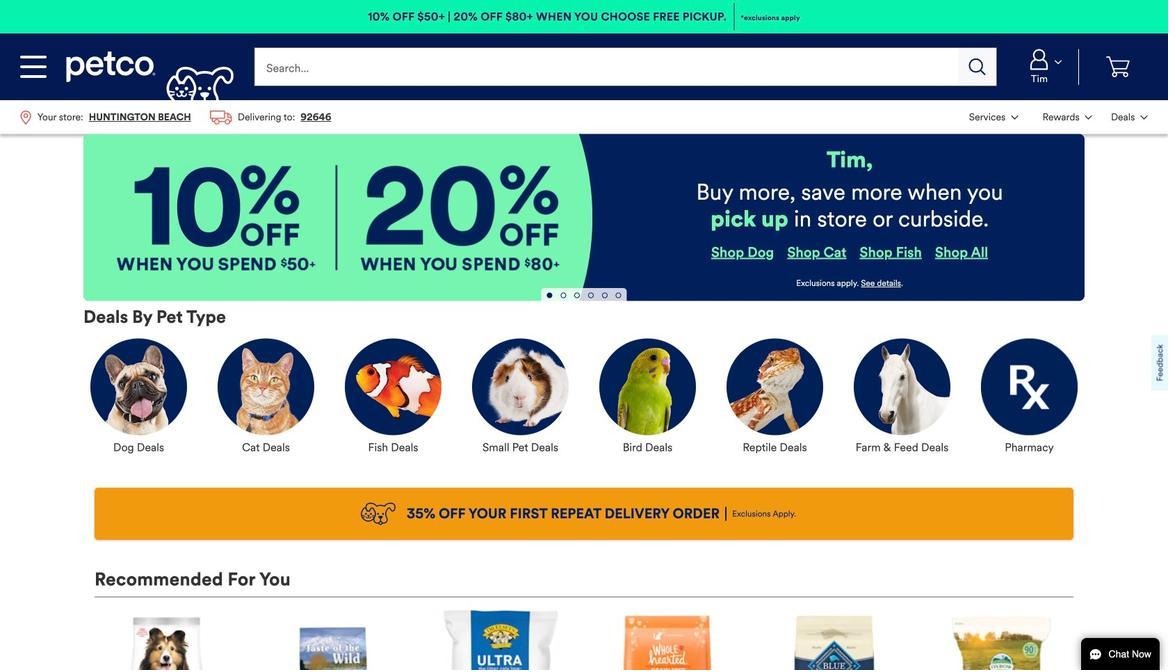 Task type: locate. For each thing, give the bounding box(es) containing it.
cat deals image
[[218, 339, 314, 435]]

small pet deals image
[[472, 339, 569, 435]]

10% off when you spend $50+. 20% off when you spend $80+. image
[[117, 165, 560, 270]]

fish deals image
[[345, 339, 442, 435]]

list
[[11, 100, 341, 134], [960, 100, 1158, 134]]

search image
[[970, 58, 986, 75]]

1 horizontal spatial list
[[960, 100, 1158, 134]]

bird deals image
[[600, 339, 696, 435]]

0 horizontal spatial list
[[11, 100, 341, 134]]

1 list from the left
[[11, 100, 341, 134]]



Task type: vqa. For each thing, say whether or not it's contained in the screenshot.
The Search search box
yes



Task type: describe. For each thing, give the bounding box(es) containing it.
reptile deals image
[[727, 339, 824, 435]]

dog deals image
[[90, 339, 187, 435]]

farm and feed deals image
[[854, 339, 951, 435]]

pet pharmacy image
[[982, 339, 1078, 435]]

Search search field
[[254, 47, 959, 86]]

2 list from the left
[[960, 100, 1158, 134]]



